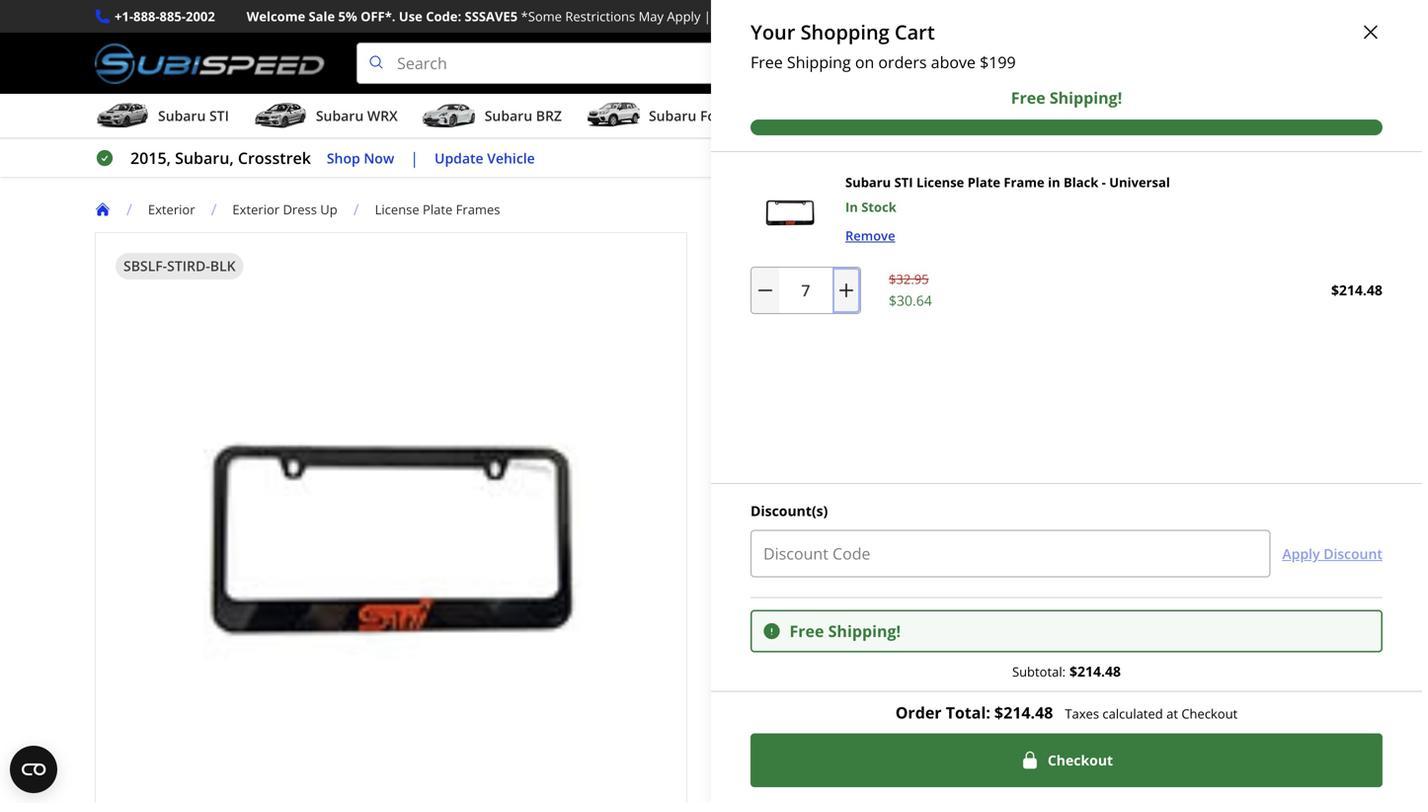 Task type: vqa. For each thing, say whether or not it's contained in the screenshot.
the route
no



Task type: describe. For each thing, give the bounding box(es) containing it.
free down 199
[[1011, 87, 1046, 108]]

&
[[1163, 591, 1173, 609]]

subispeed
[[914, 649, 980, 667]]

/ for exterior dress up
[[211, 199, 217, 220]]

+1-888-885-2002 link
[[115, 6, 215, 27]]

review
[[816, 272, 858, 290]]

code:
[[426, 7, 461, 25]]

license for subaru sti license plate frame in black - universal
[[826, 235, 897, 262]]

restrictions
[[565, 7, 635, 25]]

off*.
[[361, 7, 396, 25]]

1 vertical spatial on
[[846, 591, 864, 609]]

$32.95 for $32.95 $30.64
[[889, 270, 929, 288]]

subispeed link
[[914, 647, 980, 668]]

dealer
[[855, 649, 895, 666]]

subtotal:
[[1012, 663, 1066, 680]]

sssave5
[[465, 7, 518, 25]]

subaru for subaru sti license plate frame in black - universal in stock
[[846, 173, 891, 191]]

+1-
[[115, 7, 133, 25]]

stock
[[862, 198, 897, 216]]

- for subaru sti license plate frame in black - universal in stock
[[1102, 173, 1106, 191]]

rated excellent & trusted
[[1061, 591, 1226, 609]]

license plate frames
[[375, 201, 500, 218]]

orders
[[826, 7, 870, 25]]

885-
[[160, 7, 186, 25]]

above
[[931, 51, 976, 73]]

+1-888-885-2002
[[115, 7, 215, 25]]

your shopping cart
[[751, 18, 935, 45]]

1 vertical spatial $214.48
[[1070, 662, 1121, 681]]

stird-
[[167, 256, 210, 275]]

remove button
[[846, 225, 895, 246]]

$32.95 $30.64
[[889, 270, 932, 310]]

welcome sale 5% off*. use code: sssave5 *some restrictions may apply | free shipping on orders over $199
[[247, 7, 937, 25]]

at
[[1167, 705, 1178, 722]]

verify
[[904, 697, 940, 715]]

/ for exterior
[[126, 199, 132, 220]]

exterior dress up
[[233, 201, 338, 218]]

please verify compatibility before purchase
[[859, 697, 1136, 715]]

rated
[[1061, 591, 1098, 609]]

apply
[[667, 7, 701, 25]]

1 review link
[[806, 272, 858, 290]]

subaru sti license plate frame in black - universal in stock
[[846, 173, 1170, 216]]

orders for on
[[868, 591, 908, 609]]

decrement image
[[756, 281, 775, 300]]

over
[[911, 591, 938, 609]]

exterior for exterior
[[148, 201, 195, 218]]

0 vertical spatial on
[[804, 7, 823, 25]]

free right the '|'
[[714, 7, 742, 25]]

2 star image from the left
[[754, 273, 771, 290]]

free for free shipping!
[[790, 620, 824, 642]]

frames
[[456, 201, 500, 218]]

increment image
[[837, 281, 856, 300]]

blk
[[210, 256, 236, 275]]

subaru for subaru sti license plate frame in black - universal
[[719, 235, 787, 262]]

$30.64 inside your shopping cart dialog
[[889, 291, 932, 310]]

taxes
[[1065, 705, 1099, 722]]

order total: $214.48
[[896, 702, 1053, 723]]

authorized
[[786, 649, 852, 666]]

checkout inside button
[[1048, 750, 1113, 769]]

total:
[[946, 702, 991, 723]]

price
[[753, 558, 783, 575]]

shipping inside free shipping on orders above $ 199 free shipping!
[[787, 51, 851, 73]]

3 star image from the left
[[771, 273, 788, 290]]

match
[[786, 558, 824, 575]]

checkout button
[[751, 733, 1383, 787]]

0 vertical spatial $214.48
[[1332, 281, 1383, 299]]

in for subaru sti license plate frame in black - universal
[[1021, 235, 1039, 262]]

your shopping cart dialog
[[711, 0, 1422, 803]]

0 horizontal spatial $214.48
[[995, 702, 1053, 723]]

of
[[898, 649, 910, 666]]

$32.95 for $32.95
[[838, 310, 882, 329]]

use
[[399, 7, 423, 25]]

- for subaru sti license plate frame in black - universal
[[1100, 235, 1107, 262]]

none number field inside your shopping cart dialog
[[751, 267, 861, 314]]



Task type: locate. For each thing, give the bounding box(es) containing it.
1
[[806, 272, 813, 290]]

frame
[[1004, 173, 1045, 191], [955, 235, 1016, 262]]

0 horizontal spatial subaru
[[719, 235, 787, 262]]

star image
[[736, 273, 754, 290], [754, 273, 771, 290], [771, 273, 788, 290], [788, 273, 806, 290]]

2 vertical spatial plate
[[902, 235, 950, 262]]

1 horizontal spatial /
[[211, 199, 217, 220]]

0 horizontal spatial plate
[[423, 201, 453, 218]]

1 horizontal spatial $199
[[942, 591, 971, 609]]

free for free shipping on orders above $ 199 free shipping!
[[751, 51, 783, 73]]

license up subaru sti license plate frame in black - universal
[[917, 173, 964, 191]]

sti up stock
[[895, 173, 913, 191]]

$32.95 down increment image
[[838, 310, 882, 329]]

welcome
[[247, 7, 305, 25]]

1 horizontal spatial on
[[846, 591, 864, 609]]

1 horizontal spatial $30.64
[[889, 291, 932, 310]]

$199 right 'over'
[[942, 591, 971, 609]]

your
[[751, 18, 796, 45]]

0 horizontal spatial /
[[126, 199, 132, 220]]

universal
[[1110, 173, 1170, 191], [1112, 235, 1202, 262]]

orders inside free shipping on orders above $ 199 free shipping!
[[879, 51, 927, 73]]

subaru inside subaru sti license plate frame in black - universal in stock
[[846, 173, 891, 191]]

1 horizontal spatial sti
[[895, 173, 913, 191]]

sti
[[895, 173, 913, 191], [792, 235, 821, 262]]

*some
[[521, 7, 562, 25]]

2 vertical spatial license
[[826, 235, 897, 262]]

subaru sti license plate frame in black - universal
[[719, 235, 1202, 262]]

$30.64 right increment image
[[889, 291, 932, 310]]

2 horizontal spatial $214.48
[[1332, 281, 1383, 299]]

universal for subaru sti license plate frame in black - universal in stock
[[1110, 173, 1170, 191]]

0 vertical spatial black
[[1064, 173, 1099, 191]]

exterior up sbslf-stird-blk
[[148, 201, 195, 218]]

2 horizontal spatial plate
[[968, 173, 1001, 191]]

may
[[639, 7, 664, 25]]

0 vertical spatial subaru
[[846, 173, 891, 191]]

1 vertical spatial universal
[[1112, 235, 1202, 262]]

1 vertical spatial license
[[375, 201, 419, 218]]

$32.95 down remove button
[[889, 270, 929, 288]]

license
[[917, 173, 964, 191], [375, 201, 419, 218], [826, 235, 897, 262]]

0 vertical spatial -
[[1102, 173, 1106, 191]]

0 vertical spatial sti
[[895, 173, 913, 191]]

0 horizontal spatial license
[[375, 201, 419, 218]]

$30.64
[[889, 291, 932, 310], [719, 308, 818, 351]]

sale
[[309, 7, 335, 25]]

order
[[896, 702, 942, 723]]

1 vertical spatial $199
[[942, 591, 971, 609]]

exterior left dress
[[233, 201, 280, 218]]

1 / from the left
[[126, 199, 132, 220]]

exterior link
[[148, 201, 211, 218], [148, 201, 195, 218]]

dress
[[283, 201, 317, 218]]

plate inside subaru sti license plate frame in black - universal in stock
[[968, 173, 1001, 191]]

up
[[320, 201, 338, 218]]

black
[[1064, 173, 1099, 191], [1044, 235, 1095, 262]]

1 exterior from the left
[[148, 201, 195, 218]]

checkout
[[1182, 705, 1238, 722], [1048, 750, 1113, 769]]

1 vertical spatial shipping!
[[784, 591, 843, 609]]

exterior dress up link
[[233, 201, 353, 218], [233, 201, 338, 218]]

in
[[1048, 173, 1061, 191], [1021, 235, 1039, 262]]

orders left 'over'
[[868, 591, 908, 609]]

cart
[[895, 18, 935, 45]]

search input field
[[357, 43, 1205, 84]]

license for subaru sti license plate frame in black - universal in stock
[[917, 173, 964, 191]]

shipping! for free shipping!
[[828, 620, 901, 642]]

1 horizontal spatial subaru
[[846, 173, 891, 191]]

orders
[[879, 51, 927, 73], [868, 591, 908, 609]]

0 vertical spatial $32.95
[[889, 270, 929, 288]]

compatibility
[[943, 697, 1026, 715]]

1 vertical spatial checkout
[[1048, 750, 1113, 769]]

frame up subaru sti license plate frame in black - universal
[[1004, 173, 1045, 191]]

trusted
[[1176, 591, 1226, 609]]

shipping
[[746, 7, 801, 25], [787, 51, 851, 73]]

sti for subaru sti license plate frame in black - universal in stock
[[895, 173, 913, 191]]

exterior for exterior dress up
[[233, 201, 280, 218]]

0 horizontal spatial checkout
[[1048, 750, 1113, 769]]

2 horizontal spatial /
[[353, 199, 359, 220]]

license inside subaru sti license plate frame in black - universal in stock
[[917, 173, 964, 191]]

plate for subaru sti license plate frame in black - universal
[[902, 235, 950, 262]]

- inside subaru sti license plate frame in black - universal in stock
[[1102, 173, 1106, 191]]

shipping!
[[1050, 87, 1122, 108], [784, 591, 843, 609], [828, 620, 901, 642]]

1 vertical spatial orders
[[868, 591, 908, 609]]

199
[[989, 51, 1016, 73]]

checkout down taxes
[[1048, 750, 1113, 769]]

free for free shipping! on orders over $199
[[753, 591, 781, 609]]

black for subaru sti license plate frame in black - universal
[[1044, 235, 1095, 262]]

subaru up stock
[[846, 173, 891, 191]]

2 / from the left
[[211, 199, 217, 220]]

subaru
[[846, 173, 891, 191], [719, 235, 787, 262]]

$32.95 inside '$32.95 $30.64'
[[889, 270, 929, 288]]

5%
[[338, 7, 357, 25]]

subaru up decrement icon
[[719, 235, 787, 262]]

black inside subaru sti license plate frame in black - universal in stock
[[1064, 173, 1099, 191]]

3 / from the left
[[353, 199, 359, 220]]

exterior
[[148, 201, 195, 218], [233, 201, 280, 218]]

1 horizontal spatial exterior
[[233, 201, 280, 218]]

orders down cart
[[879, 51, 927, 73]]

None number field
[[751, 267, 861, 314]]

1 vertical spatial shipping
[[787, 51, 851, 73]]

subtotal: $214.48
[[1012, 662, 1121, 681]]

1 review
[[806, 272, 858, 290]]

in for subaru sti license plate frame in black - universal in stock
[[1048, 173, 1061, 191]]

plate up '$32.95 $30.64'
[[902, 235, 950, 262]]

shipping up search input field
[[746, 7, 801, 25]]

shipping! for free shipping! on orders over $199
[[784, 591, 843, 609]]

over
[[874, 7, 905, 25]]

free up authorized
[[790, 620, 824, 642]]

orders for on
[[879, 51, 927, 73]]

0 horizontal spatial on
[[804, 7, 823, 25]]

frame for subaru sti license plate frame in black - universal
[[955, 235, 1016, 262]]

1 horizontal spatial in
[[1048, 173, 1061, 191]]

free shipping!
[[790, 620, 901, 642]]

1 star image from the left
[[736, 273, 754, 290]]

/ up blk
[[211, 199, 217, 220]]

/ right up
[[353, 199, 359, 220]]

0 horizontal spatial exterior
[[148, 201, 195, 218]]

1 horizontal spatial plate
[[902, 235, 950, 262]]

2 vertical spatial shipping!
[[828, 620, 901, 642]]

0 vertical spatial orders
[[879, 51, 927, 73]]

subaru sti license plate frame in black - universal link
[[846, 173, 1170, 191]]

sbslf-
[[123, 256, 167, 275]]

free shipping! on orders over $199
[[753, 591, 971, 609]]

1 vertical spatial in
[[1021, 235, 1039, 262]]

universal inside subaru sti license plate frame in black - universal in stock
[[1110, 173, 1170, 191]]

shipping! inside free shipping on orders above $ 199 free shipping!
[[1050, 87, 1122, 108]]

/ for license plate frames
[[353, 199, 359, 220]]

plate left frames
[[423, 201, 453, 218]]

taxes calculated at checkout
[[1065, 705, 1238, 722]]

0 vertical spatial universal
[[1110, 173, 1170, 191]]

4 star image from the left
[[788, 273, 806, 290]]

checkout right at
[[1182, 705, 1238, 722]]

plate for subaru sti license plate frame in black - universal in stock
[[968, 173, 1001, 191]]

2 exterior from the left
[[233, 201, 280, 218]]

please
[[859, 697, 901, 715]]

$199 right over
[[908, 7, 937, 25]]

authorized dealer of subispeed
[[786, 649, 980, 667]]

0 vertical spatial shipping!
[[1050, 87, 1122, 108]]

0 vertical spatial frame
[[1004, 173, 1045, 191]]

license right up
[[375, 201, 419, 218]]

$30.64 down decrement icon
[[719, 308, 818, 351]]

remove
[[846, 226, 895, 244]]

in inside subaru sti license plate frame in black - universal in stock
[[1048, 173, 1061, 191]]

Discount Code field
[[751, 530, 1271, 577]]

shopping
[[801, 18, 890, 45]]

0 horizontal spatial $199
[[908, 7, 937, 25]]

on
[[855, 51, 874, 73]]

sti inside subaru sti license plate frame in black - universal in stock
[[895, 173, 913, 191]]

1 horizontal spatial checkout
[[1182, 705, 1238, 722]]

open widget image
[[10, 746, 57, 793]]

1 vertical spatial subaru
[[719, 235, 787, 262]]

subispeed image
[[751, 172, 830, 251]]

0 horizontal spatial $30.64
[[719, 308, 818, 351]]

license up "review"
[[826, 235, 897, 262]]

|
[[704, 7, 711, 25]]

free shipping on orders above $ 199 free shipping!
[[751, 51, 1122, 108]]

1 vertical spatial sti
[[792, 235, 821, 262]]

universal for subaru sti license plate frame in black - universal
[[1112, 235, 1202, 262]]

frame inside subaru sti license plate frame in black - universal in stock
[[1004, 173, 1045, 191]]

2 vertical spatial $214.48
[[995, 702, 1053, 723]]

guarantee
[[828, 558, 892, 575]]

1 horizontal spatial license
[[826, 235, 897, 262]]

frame down subaru sti license plate frame in black - universal in stock
[[955, 235, 1016, 262]]

black for subaru sti license plate frame in black - universal in stock
[[1064, 173, 1099, 191]]

-
[[1102, 173, 1106, 191], [1100, 235, 1107, 262]]

plate
[[968, 173, 1001, 191], [423, 201, 453, 218], [902, 235, 950, 262]]

2002
[[186, 7, 215, 25]]

license plate frames link
[[375, 201, 516, 218], [375, 201, 500, 218]]

1 horizontal spatial $32.95
[[889, 270, 929, 288]]

0 horizontal spatial sti
[[792, 235, 821, 262]]

sti for subaru sti license plate frame in black - universal
[[792, 235, 821, 262]]

excellent
[[1102, 591, 1160, 609]]

in
[[846, 198, 858, 216]]

purchase
[[1076, 697, 1136, 715]]

0 vertical spatial license
[[917, 173, 964, 191]]

$
[[980, 51, 989, 73]]

1 vertical spatial -
[[1100, 235, 1107, 262]]

0 horizontal spatial $32.95
[[838, 310, 882, 329]]

sti up 1
[[792, 235, 821, 262]]

free
[[714, 7, 742, 25], [751, 51, 783, 73], [1011, 87, 1046, 108], [753, 591, 781, 609], [790, 620, 824, 642]]

0 vertical spatial checkout
[[1182, 705, 1238, 722]]

on left the orders
[[804, 7, 823, 25]]

0 vertical spatial shipping
[[746, 7, 801, 25]]

$32.95
[[889, 270, 929, 288], [838, 310, 882, 329]]

discount(s)
[[751, 501, 828, 520]]

888-
[[133, 7, 160, 25]]

checkout link
[[751, 733, 1383, 787]]

1 vertical spatial black
[[1044, 235, 1095, 262]]

/ up sbslf-
[[126, 199, 132, 220]]

on
[[804, 7, 823, 25], [846, 591, 864, 609]]

1 vertical spatial plate
[[423, 201, 453, 218]]

price match guarantee
[[753, 558, 892, 575]]

sbslf-stird-blk
[[123, 256, 236, 275]]

plate up subaru sti license plate frame in black - universal
[[968, 173, 1001, 191]]

$199
[[908, 7, 937, 25], [942, 591, 971, 609]]

free down your
[[751, 51, 783, 73]]

1 vertical spatial frame
[[955, 235, 1016, 262]]

shipping down your shopping cart
[[787, 51, 851, 73]]

calculated
[[1103, 705, 1163, 722]]

1 vertical spatial $32.95
[[838, 310, 882, 329]]

frame for subaru sti license plate frame in black - universal in stock
[[1004, 173, 1045, 191]]

on up free shipping!
[[846, 591, 864, 609]]

2 horizontal spatial license
[[917, 173, 964, 191]]

0 horizontal spatial in
[[1021, 235, 1039, 262]]

free down price
[[753, 591, 781, 609]]

0 vertical spatial in
[[1048, 173, 1061, 191]]

0 vertical spatial $199
[[908, 7, 937, 25]]

1 horizontal spatial $214.48
[[1070, 662, 1121, 681]]

0 vertical spatial plate
[[968, 173, 1001, 191]]

before
[[1030, 697, 1073, 715]]



